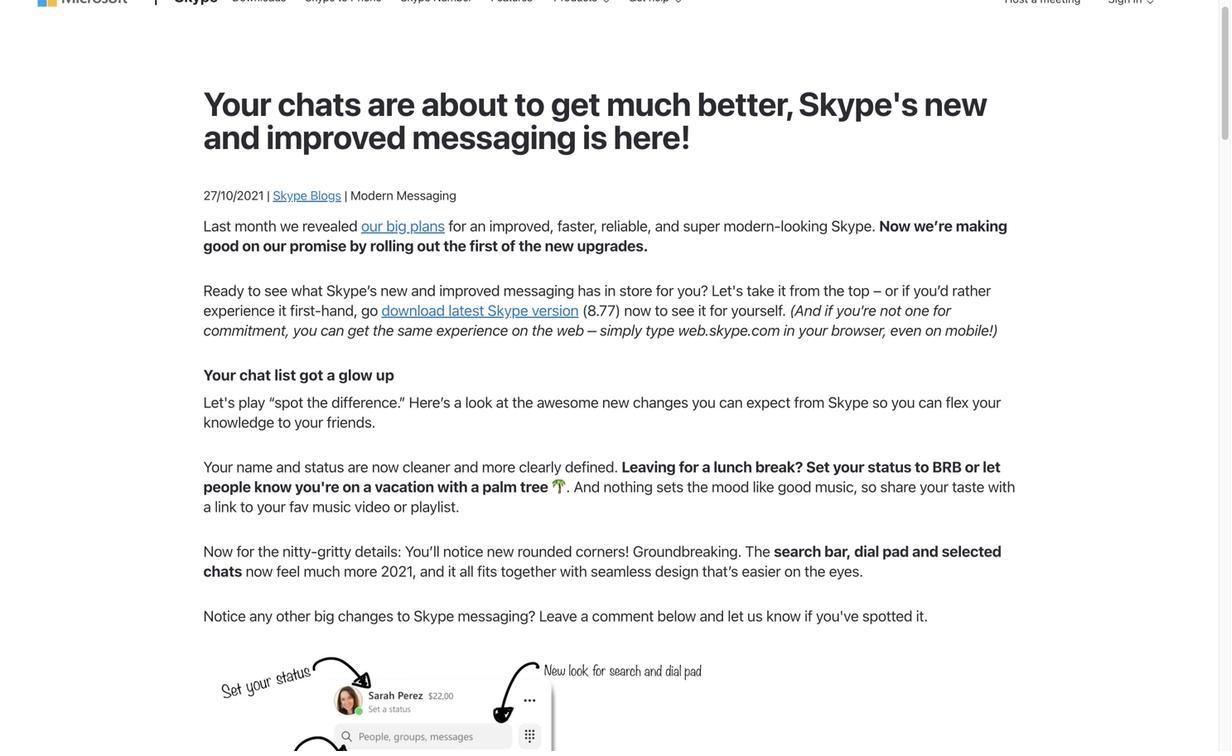Task type: describe. For each thing, give the bounding box(es) containing it.
your right flex
[[973, 394, 1001, 411]]

2 horizontal spatial can
[[919, 394, 942, 411]]

that's
[[702, 563, 738, 580]]

web.skype.com
[[678, 322, 780, 339]]

let's play "spot the difference." here's a look at the awesome new changes you can expect from skype so you can flex your knowledge to your friends.
[[203, 394, 1001, 431]]

a left palm
[[471, 478, 479, 496]]

🌴
[[552, 478, 566, 496]]

reliable,
[[601, 217, 652, 235]]

palm
[[483, 478, 517, 496]]

browser,
[[831, 322, 887, 339]]

and right below
[[700, 607, 724, 625]]

(and if you're not one for commitment, you can get the same experience on the web – simply type web.skype.com in your browser, even on mobile!)
[[203, 302, 998, 339]]

messaging inside your chats are about to get much better, skype's new and improved messaging is here!
[[412, 117, 576, 156]]

you're inside '(and if you're not one for commitment, you can get the same experience on the web – simply type web.skype.com in your browser, even on mobile!)'
[[837, 302, 877, 319]]

leaving for a lunch break? set your status to brb or let people know you're on a vacation with a palm tree 🌴
[[203, 458, 1001, 496]]

or for ready to see what skype's new and improved messaging has in store for you? let's take it from the top – or if you'd rather experience it first-hand, go
[[885, 282, 899, 300]]

your inside leaving for a lunch break? set your status to brb or let people know you're on a vacation with a palm tree 🌴
[[833, 458, 865, 476]]

modern
[[350, 188, 393, 203]]

hand,
[[321, 302, 358, 319]]

0 horizontal spatial changes
[[338, 607, 394, 625]]

download latest skype version link
[[382, 302, 579, 319]]

and inside search bar, dial pad and selected chats
[[913, 543, 939, 561]]

on inside leaving for a lunch break? set your status to brb or let people know you're on a vacation with a palm tree 🌴
[[343, 478, 360, 496]]

modern-
[[724, 217, 781, 235]]

your down brb
[[920, 478, 949, 496]]

chats inside your chats are about to get much better, skype's new and improved messaging is here!
[[278, 84, 361, 123]]

a inside let's play "spot the difference." here's a look at the awesome new changes you can expect from skype so you can flex your knowledge to your friends.
[[454, 394, 462, 411]]

groundbreaking.
[[633, 543, 742, 561]]

us
[[748, 607, 763, 625]]

download
[[382, 302, 445, 319]]

1 | from the left
[[267, 188, 270, 203]]

on down search
[[785, 563, 801, 580]]

1 horizontal spatial our
[[361, 217, 383, 235]]

0 vertical spatial big
[[386, 217, 407, 235]]

1 vertical spatial let
[[728, 607, 744, 625]]

to inside let's play "spot the difference." here's a look at the awesome new changes you can expect from skype so you can flex your knowledge to your friends.
[[278, 413, 291, 431]]

0 vertical spatial more
[[482, 458, 516, 476]]

corners!
[[576, 543, 629, 561]]

2 horizontal spatial you
[[892, 394, 915, 411]]

first
[[470, 237, 498, 255]]

skype's
[[799, 84, 918, 123]]

chat
[[240, 366, 271, 384]]

1 vertical spatial more
[[344, 563, 377, 580]]

dial
[[855, 543, 880, 561]]

a right got
[[327, 366, 335, 384]]

now for the nitty-gritty details: you'll notice new rounded corners! groundbreaking. the
[[203, 543, 774, 561]]

if inside '(and if you're not one for commitment, you can get the same experience on the web – simply type web.skype.com in your browser, even on mobile!)'
[[825, 302, 833, 319]]

fav
[[289, 498, 309, 516]]

1 status from the left
[[304, 458, 344, 476]]

simply
[[600, 322, 642, 339]]

now for for
[[203, 543, 233, 561]]

vacation
[[375, 478, 434, 496]]

now for (8.77)
[[624, 302, 651, 319]]

it right take
[[778, 282, 786, 300]]

promise
[[290, 237, 347, 255]]

fits
[[477, 563, 497, 580]]

your inside '(and if you're not one for commitment, you can get the same experience on the web – simply type web.skype.com in your browser, even on mobile!)'
[[799, 322, 828, 339]]

you inside '(and if you're not one for commitment, you can get the same experience on the web – simply type web.skype.com in your browser, even on mobile!)'
[[293, 322, 317, 339]]

and inside ready to see what skype's new and improved messaging has in store for you? let's take it from the top – or if you'd rather experience it first-hand, go
[[411, 282, 436, 300]]

what
[[291, 282, 323, 300]]

. and nothing sets the mood like good music, so share your taste with a link to your fav music video or playlist.
[[203, 478, 1015, 516]]

rolling
[[370, 237, 414, 255]]

to up type
[[655, 302, 668, 319]]

on inside now we're making good on our promise by rolling out the first of the new upgrades.
[[242, 237, 260, 255]]

web
[[557, 322, 584, 339]]

link
[[215, 498, 237, 516]]

see inside ready to see what skype's new and improved messaging has in store for you? let's take it from the top – or if you'd rather experience it first-hand, go
[[264, 282, 288, 300]]

skype up 'we'
[[273, 188, 307, 203]]

music,
[[815, 478, 858, 496]]

let's inside ready to see what skype's new and improved messaging has in store for you? let's take it from the top – or if you'd rather experience it first-hand, go
[[712, 282, 743, 300]]

get inside '(and if you're not one for commitment, you can get the same experience on the web – simply type web.skype.com in your browser, even on mobile!)'
[[348, 322, 369, 339]]

making
[[956, 217, 1008, 235]]

a left 'lunch'
[[702, 458, 711, 476]]

skype right latest at the top of page
[[488, 302, 528, 319]]

type
[[646, 322, 675, 339]]

a inside . and nothing sets the mood like good music, so share your taste with a link to your fav music video or playlist.
[[203, 498, 211, 516]]

know inside leaving for a lunch break? set your status to brb or let people know you're on a vacation with a palm tree 🌴
[[254, 478, 292, 496]]

the down version
[[532, 322, 553, 339]]

skype.
[[832, 217, 876, 235]]

and down 'you'll'
[[420, 563, 445, 580]]

people
[[203, 478, 251, 496]]

tree
[[520, 478, 548, 496]]

status inside leaving for a lunch break? set your status to brb or let people know you're on a vacation with a palm tree 🌴
[[868, 458, 912, 476]]

look
[[465, 394, 493, 411]]

2 vertical spatial if
[[805, 607, 813, 625]]

improved,
[[489, 217, 554, 235]]

messaging inside ready to see what skype's new and improved messaging has in store for you? let's take it from the top – or if you'd rather experience it first-hand, go
[[504, 282, 574, 300]]

27/10/2021
[[203, 188, 264, 203]]

an
[[470, 217, 486, 235]]

set
[[806, 458, 830, 476]]

you're inside leaving for a lunch break? set your status to brb or let people know you're on a vacation with a palm tree 🌴
[[295, 478, 339, 496]]

blogs
[[310, 188, 341, 203]]

your left fav
[[257, 498, 286, 516]]

clearly
[[519, 458, 562, 476]]

you'd
[[914, 282, 949, 300]]

ready to see what skype's new and improved messaging has in store for you? let's take it from the top – or if you'd rather experience it first-hand, go
[[203, 282, 991, 319]]

revealed
[[302, 217, 358, 235]]

the right out
[[444, 237, 466, 255]]

skype's
[[326, 282, 377, 300]]

to inside ready to see what skype's new and improved messaging has in store for you? let's take it from the top – or if you'd rather experience it first-hand, go
[[248, 282, 261, 300]]

we
[[280, 217, 299, 235]]

design
[[655, 563, 699, 580]]

new inside ready to see what skype's new and improved messaging has in store for you? let's take it from the top – or if you'd rather experience it first-hand, go
[[381, 282, 408, 300]]

now feel much more 2021, and it all fits together with seamless design that's easier on the eyes.
[[242, 563, 863, 580]]

looking
[[781, 217, 828, 235]]

for inside '(and if you're not one for commitment, you can get the same experience on the web – simply type web.skype.com in your browser, even on mobile!)'
[[933, 302, 951, 319]]

your name and status are now cleaner and more clearly defined.
[[203, 458, 622, 476]]

defined.
[[565, 458, 618, 476]]

leave
[[539, 607, 577, 625]]

the down search
[[805, 563, 826, 580]]

search
[[774, 543, 821, 561]]

plans
[[410, 217, 445, 235]]

side bar of desktop skype with side notes. image
[[203, 646, 731, 752]]

or inside leaving for a lunch break? set your status to brb or let people know you're on a vacation with a palm tree 🌴
[[965, 458, 980, 476]]

are inside your chats are about to get much better, skype's new and improved messaging is here!
[[368, 84, 415, 123]]

playlist.
[[411, 498, 460, 516]]

it down "you?"
[[698, 302, 706, 319]]

changes inside let's play "spot the difference." here's a look at the awesome new changes you can expect from skype so you can flex your knowledge to your friends.
[[633, 394, 689, 411]]

share
[[880, 478, 916, 496]]

1 vertical spatial know
[[767, 607, 801, 625]]

first-
[[290, 302, 321, 319]]

it.
[[916, 607, 928, 625]]

yourself.
[[731, 302, 786, 319]]

you?
[[678, 282, 708, 300]]

eyes.
[[829, 563, 863, 580]]

up
[[376, 366, 394, 384]]

skype down 2021,
[[414, 607, 454, 625]]

2 vertical spatial now
[[246, 563, 273, 580]]

improved inside ready to see what skype's new and improved messaging has in store for you? let's take it from the top – or if you'd rather experience it first-hand, go
[[439, 282, 500, 300]]

version
[[532, 302, 579, 319]]

for down 'link'
[[237, 543, 254, 561]]

a up video
[[363, 478, 372, 496]]

good inside . and nothing sets the mood like good music, so share your taste with a link to your fav music video or playlist.
[[778, 478, 812, 496]]

on down download latest skype version link
[[512, 322, 528, 339]]

commitment,
[[203, 322, 290, 339]]

name
[[237, 458, 273, 476]]

1 vertical spatial big
[[314, 607, 334, 625]]

your for your chat list got a glow up
[[203, 366, 236, 384]]

you'll
[[405, 543, 440, 561]]

go
[[361, 302, 378, 319]]



Task type: vqa. For each thing, say whether or not it's contained in the screenshot.
spotted
yes



Task type: locate. For each thing, give the bounding box(es) containing it.
on down one
[[926, 322, 942, 339]]

0 vertical spatial now
[[624, 302, 651, 319]]

1 horizontal spatial changes
[[633, 394, 689, 411]]

27/10/2021 | skype blogs | modern messaging
[[203, 188, 456, 203]]

upgrades.
[[577, 237, 648, 255]]

improved up latest at the top of page
[[439, 282, 500, 300]]

3 your from the top
[[203, 458, 233, 476]]

can left flex
[[919, 394, 942, 411]]

easier
[[742, 563, 781, 580]]

below
[[658, 607, 696, 625]]

more up palm
[[482, 458, 516, 476]]

1 vertical spatial now
[[372, 458, 399, 476]]

big up rolling
[[386, 217, 407, 235]]

let's inside let's play "spot the difference." here's a look at the awesome new changes you can expect from skype so you can flex your knowledge to your friends.
[[203, 394, 235, 411]]

0 vertical spatial our
[[361, 217, 383, 235]]

0 horizontal spatial more
[[344, 563, 377, 580]]

–
[[874, 282, 882, 300], [588, 322, 596, 339]]

1 horizontal spatial experience
[[436, 322, 508, 339]]

not
[[880, 302, 902, 319]]

1 vertical spatial improved
[[439, 282, 500, 300]]

we're
[[914, 217, 953, 235]]

you down first-
[[293, 322, 317, 339]]

get inside your chats are about to get much better, skype's new and improved messaging is here!
[[551, 84, 600, 123]]

has
[[578, 282, 601, 300]]

from up (and
[[790, 282, 820, 300]]

1 horizontal spatial big
[[386, 217, 407, 235]]

a left look
[[454, 394, 462, 411]]

so inside . and nothing sets the mood like good music, so share your taste with a link to your fav music video or playlist.
[[861, 478, 877, 496]]

your chats are about to get much better, skype's new and improved messaging is here!
[[203, 84, 988, 156]]

0 vertical spatial know
[[254, 478, 292, 496]]

get
[[551, 84, 600, 123], [348, 322, 369, 339]]

– down download latest skype version (8.77) now to see it for yourself.
[[588, 322, 596, 339]]

0 horizontal spatial let
[[728, 607, 744, 625]]

your down ""spot"
[[294, 413, 323, 431]]

let up "taste"
[[983, 458, 1001, 476]]

and
[[574, 478, 600, 496]]

2 | from the left
[[344, 188, 347, 203]]

now
[[879, 217, 911, 235], [203, 543, 233, 561]]

let's
[[712, 282, 743, 300], [203, 394, 235, 411]]

the down got
[[307, 394, 328, 411]]

0 horizontal spatial chats
[[203, 563, 242, 580]]

the left top
[[824, 282, 845, 300]]

improved inside your chats are about to get much better, skype's new and improved messaging is here!
[[266, 117, 406, 156]]

(and
[[790, 302, 821, 319]]

your chat list got a glow up
[[203, 366, 394, 384]]

know right us
[[767, 607, 801, 625]]

1 horizontal spatial or
[[885, 282, 899, 300]]

skype
[[273, 188, 307, 203], [488, 302, 528, 319], [828, 394, 869, 411], [414, 607, 454, 625]]

1 horizontal spatial can
[[719, 394, 743, 411]]

the down improved,
[[519, 237, 542, 255]]

0 horizontal spatial know
[[254, 478, 292, 496]]

2 vertical spatial your
[[203, 458, 233, 476]]

brb
[[933, 458, 962, 476]]

0 vertical spatial much
[[607, 84, 691, 123]]

your for your name and status are now cleaner and more clearly defined.
[[203, 458, 233, 476]]

0 horizontal spatial you're
[[295, 478, 339, 496]]

0 horizontal spatial you
[[293, 322, 317, 339]]

break?
[[756, 458, 803, 476]]

bar,
[[825, 543, 851, 561]]

1 vertical spatial chats
[[203, 563, 242, 580]]

so inside let's play "spot the difference." here's a look at the awesome new changes you can expect from skype so you can flex your knowledge to your friends.
[[872, 394, 888, 411]]

our inside now we're making good on our promise by rolling out the first of the new upgrades.
[[263, 237, 286, 255]]

or for . and nothing sets the mood like good music, so share your taste with a link to your fav music video or playlist.
[[394, 498, 407, 516]]

sets
[[656, 478, 684, 496]]

1 horizontal spatial see
[[672, 302, 695, 319]]

selected
[[942, 543, 1002, 561]]

chats inside search bar, dial pad and selected chats
[[203, 563, 242, 580]]

1 vertical spatial in
[[784, 322, 795, 339]]

0 horizontal spatial status
[[304, 458, 344, 476]]

like
[[753, 478, 774, 496]]

1 horizontal spatial if
[[825, 302, 833, 319]]

latest
[[449, 302, 484, 319]]

from right the expect
[[794, 394, 825, 411]]

0 vertical spatial –
[[874, 282, 882, 300]]

by
[[350, 237, 367, 255]]

let inside leaving for a lunch break? set your status to brb or let people know you're on a vacation with a palm tree 🌴
[[983, 458, 1001, 476]]

or inside . and nothing sets the mood like good music, so share your taste with a link to your fav music video or playlist.
[[394, 498, 407, 516]]

to inside your chats are about to get much better, skype's new and improved messaging is here!
[[515, 84, 545, 123]]

good down the break?
[[778, 478, 812, 496]]

0 vertical spatial so
[[872, 394, 888, 411]]

in down (and
[[784, 322, 795, 339]]

the right the at
[[512, 394, 533, 411]]

to
[[515, 84, 545, 123], [248, 282, 261, 300], [655, 302, 668, 319], [278, 413, 291, 431], [915, 458, 929, 476], [240, 498, 253, 516], [397, 607, 410, 625]]

– inside '(and if you're not one for commitment, you can get the same experience on the web – simply type web.skype.com in your browser, even on mobile!)'
[[588, 322, 596, 339]]

let's up knowledge
[[203, 394, 235, 411]]

music
[[312, 498, 351, 516]]

1 vertical spatial now
[[203, 543, 233, 561]]

details:
[[355, 543, 401, 561]]

2 horizontal spatial now
[[624, 302, 651, 319]]

1 horizontal spatial let's
[[712, 282, 743, 300]]

in inside '(and if you're not one for commitment, you can get the same experience on the web – simply type web.skype.com in your browser, even on mobile!)'
[[784, 322, 795, 339]]

skype blogs link
[[273, 188, 341, 203]]

1 horizontal spatial –
[[874, 282, 882, 300]]

and up the "27/10/2021"
[[203, 117, 260, 156]]

| right blogs
[[344, 188, 347, 203]]

the right sets
[[687, 478, 708, 496]]

0 horizontal spatial in
[[605, 282, 616, 300]]

the
[[745, 543, 771, 561]]

good inside now we're making good on our promise by rolling out the first of the new upgrades.
[[203, 237, 239, 255]]

skype up set
[[828, 394, 869, 411]]

if inside ready to see what skype's new and improved messaging has in store for you? let's take it from the top – or if you'd rather experience it first-hand, go
[[902, 282, 910, 300]]

now left feel
[[246, 563, 273, 580]]

to inside leaving for a lunch break? set your status to brb or let people know you're on a vacation with a palm tree 🌴
[[915, 458, 929, 476]]

so
[[872, 394, 888, 411], [861, 478, 877, 496]]

the inside . and nothing sets the mood like good music, so share your taste with a link to your fav music video or playlist.
[[687, 478, 708, 496]]

2 horizontal spatial or
[[965, 458, 980, 476]]

much inside your chats are about to get much better, skype's new and improved messaging is here!
[[607, 84, 691, 123]]

1 horizontal spatial more
[[482, 458, 516, 476]]

in right has
[[605, 282, 616, 300]]

1 horizontal spatial with
[[560, 563, 587, 580]]

can
[[321, 322, 344, 339], [719, 394, 743, 411], [919, 394, 942, 411]]

2021,
[[381, 563, 417, 580]]

now up vacation
[[372, 458, 399, 476]]

with inside leaving for a lunch break? set your status to brb or let people know you're on a vacation with a palm tree 🌴
[[437, 478, 468, 496]]

a right leave
[[581, 607, 589, 625]]

now for we're
[[879, 217, 911, 235]]

1 vertical spatial good
[[778, 478, 812, 496]]

let left us
[[728, 607, 744, 625]]

"spot
[[269, 394, 303, 411]]

now for are
[[372, 458, 399, 476]]

1 vertical spatial if
[[825, 302, 833, 319]]

improved
[[266, 117, 406, 156], [439, 282, 500, 300]]

0 vertical spatial good
[[203, 237, 239, 255]]

0 horizontal spatial big
[[314, 607, 334, 625]]

you left the expect
[[692, 394, 716, 411]]

and right cleaner
[[454, 458, 478, 476]]

0 horizontal spatial with
[[437, 478, 468, 496]]

1 horizontal spatial now
[[879, 217, 911, 235]]

1 horizontal spatial much
[[607, 84, 691, 123]]

got
[[300, 366, 323, 384]]

now inside now we're making good on our promise by rolling out the first of the new upgrades.
[[879, 217, 911, 235]]

last
[[203, 217, 231, 235]]

0 horizontal spatial much
[[304, 563, 340, 580]]

expect
[[747, 394, 791, 411]]

(8.77)
[[582, 302, 621, 319]]

feel
[[276, 563, 300, 580]]

you're down top
[[837, 302, 877, 319]]

nothing
[[604, 478, 653, 496]]

are
[[368, 84, 415, 123], [348, 458, 368, 476]]

on down month
[[242, 237, 260, 255]]

more down details:
[[344, 563, 377, 580]]

for down you'd
[[933, 302, 951, 319]]

now down 'store'
[[624, 302, 651, 319]]

taste
[[952, 478, 985, 496]]

it left all
[[448, 563, 456, 580]]

see down "you?"
[[672, 302, 695, 319]]

new inside now we're making good on our promise by rolling out the first of the new upgrades.
[[545, 237, 574, 255]]

menu bar
[[992, 0, 1161, 33]]

experience
[[203, 302, 275, 319], [436, 322, 508, 339]]

1 vertical spatial let's
[[203, 394, 235, 411]]

top
[[848, 282, 870, 300]]

can down hand,
[[321, 322, 344, 339]]

big right other
[[314, 607, 334, 625]]

knowledge
[[203, 413, 274, 431]]

1 vertical spatial –
[[588, 322, 596, 339]]

0 horizontal spatial –
[[588, 322, 596, 339]]

now left the we're
[[879, 217, 911, 235]]

so down browser,
[[872, 394, 888, 411]]

your for your chats are about to get much better, skype's new and improved messaging is here!
[[203, 84, 271, 123]]

1 vertical spatial messaging
[[504, 282, 574, 300]]

1 horizontal spatial let
[[983, 458, 1001, 476]]

with down rounded
[[560, 563, 587, 580]]

now
[[624, 302, 651, 319], [372, 458, 399, 476], [246, 563, 273, 580]]

0 horizontal spatial or
[[394, 498, 407, 516]]

to inside . and nothing sets the mood like good music, so share your taste with a link to your fav music video or playlist.
[[240, 498, 253, 516]]

0 vertical spatial messaging
[[412, 117, 576, 156]]

1 your from the top
[[203, 84, 271, 123]]

of
[[501, 237, 516, 255]]

see left what at the left top
[[264, 282, 288, 300]]

1 horizontal spatial you're
[[837, 302, 877, 319]]

arrow down image
[[1141, 0, 1161, 12]]

new
[[925, 84, 988, 123], [545, 237, 574, 255], [381, 282, 408, 300], [602, 394, 629, 411], [487, 543, 514, 561]]

1 horizontal spatial chats
[[278, 84, 361, 123]]

1 vertical spatial from
[[794, 394, 825, 411]]

you left flex
[[892, 394, 915, 411]]

1 vertical spatial much
[[304, 563, 340, 580]]

or up 'not'
[[885, 282, 899, 300]]

status up the share on the bottom
[[868, 458, 912, 476]]

for left an
[[449, 217, 466, 235]]

to down ""spot"
[[278, 413, 291, 431]]

2 your from the top
[[203, 366, 236, 384]]

skype inside let's play "spot the difference." here's a look at the awesome new changes you can expect from skype so you can flex your knowledge to your friends.
[[828, 394, 869, 411]]

see
[[264, 282, 288, 300], [672, 302, 695, 319]]

notice
[[443, 543, 483, 561]]

1 vertical spatial you're
[[295, 478, 339, 496]]

other
[[276, 607, 311, 625]]

0 horizontal spatial let's
[[203, 394, 235, 411]]

experience down latest at the top of page
[[436, 322, 508, 339]]

0 vertical spatial your
[[203, 84, 271, 123]]

the down go
[[373, 322, 394, 339]]

much
[[607, 84, 691, 123], [304, 563, 340, 580]]

1 vertical spatial your
[[203, 366, 236, 384]]

cleaner
[[403, 458, 450, 476]]

improved up 27/10/2021 | skype blogs | modern messaging
[[266, 117, 406, 156]]

1 vertical spatial see
[[672, 302, 695, 319]]

1 vertical spatial get
[[348, 322, 369, 339]]

status up music
[[304, 458, 344, 476]]

changes up leaving
[[633, 394, 689, 411]]

the inside ready to see what skype's new and improved messaging has in store for you? let's take it from the top – or if you'd rather experience it first-hand, go
[[824, 282, 845, 300]]

​
[[932, 607, 932, 625]]

1 vertical spatial so
[[861, 478, 877, 496]]

your inside your chats are about to get much better, skype's new and improved messaging is here!
[[203, 84, 271, 123]]

new inside let's play "spot the difference." here's a look at the awesome new changes you can expect from skype so you can flex your knowledge to your friends.
[[602, 394, 629, 411]]

notice
[[203, 607, 246, 625]]

0 vertical spatial see
[[264, 282, 288, 300]]

the up feel
[[258, 543, 279, 561]]

experience up commitment,
[[203, 302, 275, 319]]

1 vertical spatial our
[[263, 237, 286, 255]]

0 horizontal spatial our
[[263, 237, 286, 255]]

and left super
[[655, 217, 680, 235]]

0 vertical spatial in
[[605, 282, 616, 300]]

2 status from the left
[[868, 458, 912, 476]]

let's left take
[[712, 282, 743, 300]]

2 vertical spatial or
[[394, 498, 407, 516]]

if up one
[[902, 282, 910, 300]]

big
[[386, 217, 407, 235], [314, 607, 334, 625]]

our up 'by'
[[361, 217, 383, 235]]

glow
[[339, 366, 373, 384]]

1 vertical spatial changes
[[338, 607, 394, 625]]

same
[[398, 322, 433, 339]]

your up music,
[[833, 458, 865, 476]]

our big plans link
[[361, 217, 445, 235]]

0 vertical spatial let's
[[712, 282, 743, 300]]

list
[[275, 366, 296, 384]]

it left first-
[[279, 302, 287, 319]]

you're up music
[[295, 478, 339, 496]]

to right 'link'
[[240, 498, 253, 516]]

for left "you?"
[[656, 282, 674, 300]]

messaging
[[397, 188, 456, 203]]

0 horizontal spatial see
[[264, 282, 288, 300]]

1 horizontal spatial get
[[551, 84, 600, 123]]

1 horizontal spatial now
[[372, 458, 399, 476]]

the
[[444, 237, 466, 255], [519, 237, 542, 255], [824, 282, 845, 300], [373, 322, 394, 339], [532, 322, 553, 339], [307, 394, 328, 411], [512, 394, 533, 411], [687, 478, 708, 496], [258, 543, 279, 561], [805, 563, 826, 580]]

from
[[790, 282, 820, 300], [794, 394, 825, 411]]

new inside your chats are about to get much better, skype's new and improved messaging is here!
[[925, 84, 988, 123]]

in inside ready to see what skype's new and improved messaging has in store for you? let's take it from the top – or if you'd rather experience it first-hand, go
[[605, 282, 616, 300]]

2 horizontal spatial with
[[988, 478, 1015, 496]]

here's
[[409, 394, 450, 411]]

a left 'link'
[[203, 498, 211, 516]]

0 horizontal spatial good
[[203, 237, 239, 255]]

leaving
[[622, 458, 676, 476]]

1 horizontal spatial you
[[692, 394, 716, 411]]

for inside ready to see what skype's new and improved messaging has in store for you? let's take it from the top – or if you'd rather experience it first-hand, go
[[656, 282, 674, 300]]

for inside leaving for a lunch break? set your status to brb or let people know you're on a vacation with a palm tree 🌴
[[679, 458, 699, 476]]

0 horizontal spatial get
[[348, 322, 369, 339]]

and right name
[[276, 458, 301, 476]]

and up download
[[411, 282, 436, 300]]

1 vertical spatial are
[[348, 458, 368, 476]]

even
[[891, 322, 922, 339]]

0 horizontal spatial now
[[203, 543, 233, 561]]

video
[[355, 498, 390, 516]]

navigation
[[992, 0, 1161, 33]]

experience inside '(and if you're not one for commitment, you can get the same experience on the web – simply type web.skype.com in your browser, even on mobile!)'
[[436, 322, 508, 339]]

and inside your chats are about to get much better, skype's new and improved messaging is here!
[[203, 117, 260, 156]]

or inside ready to see what skype's new and improved messaging has in store for you? let's take it from the top – or if you'd rather experience it first-hand, go
[[885, 282, 899, 300]]

0 horizontal spatial |
[[267, 188, 270, 203]]

are up video
[[348, 458, 368, 476]]

for up web.skype.com
[[710, 302, 728, 319]]

good down last
[[203, 237, 239, 255]]

can inside '(and if you're not one for commitment, you can get the same experience on the web – simply type web.skype.com in your browser, even on mobile!)'
[[321, 322, 344, 339]]

0 horizontal spatial now
[[246, 563, 273, 580]]

or down vacation
[[394, 498, 407, 516]]

to right ready
[[248, 282, 261, 300]]

know down name
[[254, 478, 292, 496]]

0 horizontal spatial experience
[[203, 302, 275, 319]]

0 vertical spatial improved
[[266, 117, 406, 156]]

0 vertical spatial you're
[[837, 302, 877, 319]]

0 vertical spatial now
[[879, 217, 911, 235]]

your down (and
[[799, 322, 828, 339]]

awesome
[[537, 394, 599, 411]]

play
[[239, 394, 265, 411]]

from inside ready to see what skype's new and improved messaging has in store for you? let's take it from the top – or if you'd rather experience it first-hand, go
[[790, 282, 820, 300]]

or
[[885, 282, 899, 300], [965, 458, 980, 476], [394, 498, 407, 516]]

experience inside ready to see what skype's new and improved messaging has in store for you? let's take it from the top – or if you'd rather experience it first-hand, go
[[203, 302, 275, 319]]

0 vertical spatial experience
[[203, 302, 275, 319]]

0 vertical spatial or
[[885, 282, 899, 300]]

for up sets
[[679, 458, 699, 476]]

1 horizontal spatial good
[[778, 478, 812, 496]]

on
[[242, 237, 260, 255], [512, 322, 528, 339], [926, 322, 942, 339], [343, 478, 360, 496], [785, 563, 801, 580]]

from inside let's play "spot the difference." here's a look at the awesome new changes you can expect from skype so you can flex your knowledge to your friends.
[[794, 394, 825, 411]]

to down 2021,
[[397, 607, 410, 625]]

faster,
[[558, 217, 598, 235]]

changes down 2021,
[[338, 607, 394, 625]]

all
[[460, 563, 474, 580]]

messaging
[[412, 117, 576, 156], [504, 282, 574, 300]]

your
[[203, 84, 271, 123], [203, 366, 236, 384], [203, 458, 233, 476]]

0 horizontal spatial can
[[321, 322, 344, 339]]

can left the expect
[[719, 394, 743, 411]]

– inside ready to see what skype's new and improved messaging has in store for you? let's take it from the top – or if you'd rather experience it first-hand, go
[[874, 282, 882, 300]]

with up "playlist."
[[437, 478, 468, 496]]

0 vertical spatial from
[[790, 282, 820, 300]]

our down 'we'
[[263, 237, 286, 255]]

1 vertical spatial experience
[[436, 322, 508, 339]]

with inside . and nothing sets the mood like good music, so share your taste with a link to your fav music video or playlist.
[[988, 478, 1015, 496]]

and right pad on the right bottom of the page
[[913, 543, 939, 561]]

0 vertical spatial if
[[902, 282, 910, 300]]

1 horizontal spatial in
[[784, 322, 795, 339]]

microsoft image
[[38, 0, 127, 7]]

are left about at the top left
[[368, 84, 415, 123]]

to right about at the top left
[[515, 84, 545, 123]]

1 horizontal spatial |
[[344, 188, 347, 203]]



